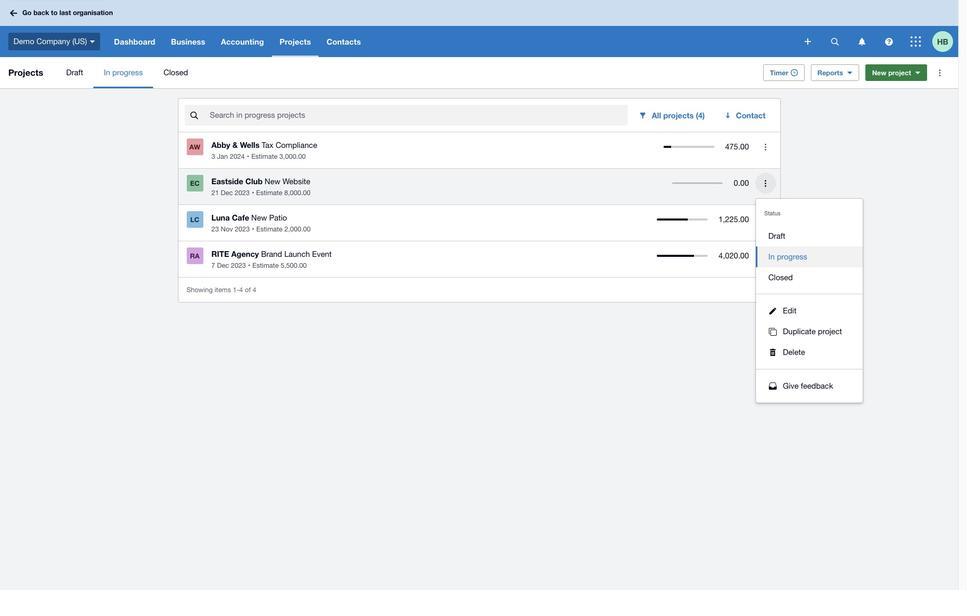 Task type: vqa. For each thing, say whether or not it's contained in the screenshot.
the bottom New
yes



Task type: locate. For each thing, give the bounding box(es) containing it.
1 horizontal spatial in progress
[[769, 252, 808, 261]]

closed inside closed button
[[769, 273, 793, 282]]

0 horizontal spatial draft
[[66, 68, 83, 77]]

ec
[[190, 179, 200, 187]]

3
[[212, 153, 215, 160]]

closed for closed link in the left of the page
[[164, 68, 188, 77]]

2 wrapper image from the top
[[767, 328, 779, 336]]

in progress down draft button
[[769, 252, 808, 261]]

projects left contacts popup button
[[280, 37, 311, 46]]

svg image
[[10, 10, 17, 16], [911, 36, 921, 47], [859, 38, 866, 45], [885, 38, 893, 45]]

0 vertical spatial in progress
[[104, 68, 143, 77]]

dec right 7
[[217, 262, 229, 269]]

abby & wells tax compliance 3 jan 2024 • estimate 3,000.00
[[212, 140, 317, 160]]

project inside the "new project" popup button
[[889, 69, 911, 77]]

wrapper image inside edit button
[[767, 308, 779, 314]]

closed down business
[[164, 68, 188, 77]]

2023 down cafe
[[235, 225, 250, 233]]

2 vertical spatial 2023
[[231, 262, 246, 269]]

event
[[312, 250, 332, 258]]

1 horizontal spatial closed
[[769, 273, 793, 282]]

group containing draft
[[756, 199, 863, 403]]

wrapper image inside delete 'button'
[[767, 349, 779, 356]]

0 vertical spatial new
[[872, 69, 887, 77]]

project inside "duplicate project" button
[[818, 327, 842, 336]]

more options image down hb
[[930, 62, 950, 83]]

0 vertical spatial dec
[[221, 189, 233, 197]]

1 vertical spatial wrapper image
[[767, 328, 779, 336]]

svg image up reports popup button
[[859, 38, 866, 45]]

more options image right 0.00
[[755, 173, 776, 194]]

1 vertical spatial closed
[[769, 273, 793, 282]]

• right 2024
[[247, 153, 249, 160]]

1 horizontal spatial in
[[769, 252, 775, 261]]

1 vertical spatial draft
[[769, 231, 786, 240]]

give feedback
[[783, 381, 833, 390]]

progress inside button
[[777, 252, 808, 261]]

1 vertical spatial in
[[769, 252, 775, 261]]

dashboard link
[[106, 26, 163, 57]]

eastside
[[212, 176, 243, 186]]

• inside rite agency brand launch event 7 dec 2023 • estimate 5,500.00
[[248, 262, 250, 269]]

new
[[872, 69, 887, 77], [265, 177, 280, 186], [251, 213, 267, 222]]

0 vertical spatial in
[[104, 68, 110, 77]]

jan
[[217, 153, 228, 160]]

closed
[[164, 68, 188, 77], [769, 273, 793, 282]]

2 horizontal spatial svg image
[[831, 38, 839, 45]]

svg image left go
[[10, 10, 17, 16]]

0 horizontal spatial svg image
[[90, 40, 95, 43]]

draft inside button
[[769, 231, 786, 240]]

0 vertical spatial draft
[[66, 68, 83, 77]]

project for new project
[[889, 69, 911, 77]]

1 vertical spatial project
[[818, 327, 842, 336]]

0 horizontal spatial in
[[104, 68, 110, 77]]

tax
[[262, 141, 274, 149]]

0 vertical spatial wrapper image
[[767, 308, 779, 314]]

projects
[[280, 37, 311, 46], [8, 67, 43, 78]]

banner
[[0, 0, 959, 57]]

1 horizontal spatial 4
[[253, 286, 256, 294]]

estimate
[[251, 153, 278, 160], [256, 189, 283, 197], [256, 225, 283, 233], [253, 262, 279, 269]]

0 horizontal spatial project
[[818, 327, 842, 336]]

new right reports popup button
[[872, 69, 887, 77]]

contacts
[[327, 37, 361, 46]]

draft down '(us)'
[[66, 68, 83, 77]]

patio
[[269, 213, 287, 222]]

luna cafe new patio 23 nov 2023 • estimate 2,000.00
[[212, 213, 311, 233]]

2023 inside eastside club new website 21 dec 2023 • estimate 8,000.00
[[235, 189, 250, 197]]

1 vertical spatial progress
[[777, 252, 808, 261]]

progress down dashboard
[[112, 68, 143, 77]]

8,000.00
[[284, 189, 311, 197]]

project
[[889, 69, 911, 77], [818, 327, 842, 336]]

closed button
[[756, 267, 863, 288]]

progress down draft button
[[777, 252, 808, 261]]

delete
[[783, 348, 805, 357]]

4
[[239, 286, 243, 294], [253, 286, 256, 294]]

delete button
[[756, 342, 863, 363]]

1 4 from the left
[[239, 286, 243, 294]]

wrapper image left the edit
[[767, 308, 779, 314]]

new inside eastside club new website 21 dec 2023 • estimate 8,000.00
[[265, 177, 280, 186]]

in
[[104, 68, 110, 77], [769, 252, 775, 261]]

0 horizontal spatial progress
[[112, 68, 143, 77]]

all projects (4)
[[652, 111, 705, 120]]

new for eastside club
[[265, 177, 280, 186]]

new inside popup button
[[872, 69, 887, 77]]

new right club
[[265, 177, 280, 186]]

estimate down the patio
[[256, 225, 283, 233]]

0.00
[[734, 179, 749, 187]]

• down club
[[252, 189, 254, 197]]

projects button
[[272, 26, 319, 57]]

1 vertical spatial 2023
[[235, 225, 250, 233]]

2 vertical spatial more options image
[[755, 173, 776, 194]]

rite
[[212, 249, 229, 258]]

4 right of
[[253, 286, 256, 294]]

2023 inside luna cafe new patio 23 nov 2023 • estimate 2,000.00
[[235, 225, 250, 233]]

wrapper image inside "duplicate project" button
[[767, 328, 779, 336]]

new right cafe
[[251, 213, 267, 222]]

draft down status
[[769, 231, 786, 240]]

0 vertical spatial closed
[[164, 68, 188, 77]]

in progress
[[104, 68, 143, 77], [769, 252, 808, 261]]

1 horizontal spatial projects
[[280, 37, 311, 46]]

wrapper image left delete
[[767, 349, 779, 356]]

reports
[[818, 69, 843, 77]]

in for in progress link
[[104, 68, 110, 77]]

estimate down club
[[256, 189, 283, 197]]

timer
[[770, 69, 789, 77]]

1 vertical spatial in progress
[[769, 252, 808, 261]]

1 horizontal spatial draft
[[769, 231, 786, 240]]

0 vertical spatial 2023
[[235, 189, 250, 197]]

closed for closed button
[[769, 273, 793, 282]]

in for in progress button
[[769, 252, 775, 261]]

• down agency
[[248, 262, 250, 269]]

• up agency
[[252, 225, 254, 233]]

to
[[51, 8, 58, 17]]

list box containing draft
[[756, 220, 863, 294]]

company
[[36, 37, 70, 46]]

2023 down club
[[235, 189, 250, 197]]

more options image right 475.00
[[755, 137, 776, 157]]

1 vertical spatial dec
[[217, 262, 229, 269]]

3 wrapper image from the top
[[767, 349, 779, 356]]

new project button
[[866, 64, 928, 81]]

0 vertical spatial projects
[[280, 37, 311, 46]]

wrapper image for duplicate project
[[767, 328, 779, 336]]

go back to last organisation
[[22, 8, 113, 17]]

4 left of
[[239, 286, 243, 294]]

2 vertical spatial wrapper image
[[767, 349, 779, 356]]

compliance
[[276, 141, 317, 149]]

new inside luna cafe new patio 23 nov 2023 • estimate 2,000.00
[[251, 213, 267, 222]]

in progress down dashboard
[[104, 68, 143, 77]]

wrapper image
[[767, 308, 779, 314], [767, 328, 779, 336], [767, 349, 779, 356]]

1 horizontal spatial project
[[889, 69, 911, 77]]

2 vertical spatial new
[[251, 213, 267, 222]]

2023 down agency
[[231, 262, 246, 269]]

1 vertical spatial projects
[[8, 67, 43, 78]]

2023
[[235, 189, 250, 197], [235, 225, 250, 233], [231, 262, 246, 269]]

Search in progress projects search field
[[209, 105, 628, 125]]

1 horizontal spatial progress
[[777, 252, 808, 261]]

&
[[233, 140, 238, 149]]

0 horizontal spatial in progress
[[104, 68, 143, 77]]

banner containing hb
[[0, 0, 959, 57]]

2024
[[230, 153, 245, 160]]

new for luna cafe
[[251, 213, 267, 222]]

closed inside closed link
[[164, 68, 188, 77]]

estimate inside luna cafe new patio 23 nov 2023 • estimate 2,000.00
[[256, 225, 283, 233]]

dec
[[221, 189, 233, 197], [217, 262, 229, 269]]

list box
[[756, 220, 863, 294]]

estimate inside abby & wells tax compliance 3 jan 2024 • estimate 3,000.00
[[251, 153, 278, 160]]

all projects (4) button
[[632, 105, 713, 126]]

wrapper image left duplicate
[[767, 328, 779, 336]]

0 horizontal spatial closed
[[164, 68, 188, 77]]

svg image
[[831, 38, 839, 45], [805, 38, 811, 45], [90, 40, 95, 43]]

give feedback button
[[756, 376, 863, 397]]

wrapper image for delete
[[767, 349, 779, 356]]

draft link
[[56, 57, 94, 88]]

estimate down the brand
[[253, 262, 279, 269]]

draft inside 'link'
[[66, 68, 83, 77]]

dec right '21'
[[221, 189, 233, 197]]

1 vertical spatial new
[[265, 177, 280, 186]]

edit
[[783, 306, 797, 315]]

group
[[756, 199, 863, 403]]

draft for draft 'link'
[[66, 68, 83, 77]]

0 horizontal spatial 4
[[239, 286, 243, 294]]

wells
[[240, 140, 260, 149]]

navigation containing dashboard
[[106, 26, 798, 57]]

in progress inside button
[[769, 252, 808, 261]]

give
[[783, 381, 799, 390]]

reports button
[[811, 64, 859, 81]]

progress for in progress button
[[777, 252, 808, 261]]

duplicate
[[783, 327, 816, 336]]

estimate down tax
[[251, 153, 278, 160]]

in right "4,020.00"
[[769, 252, 775, 261]]

1 wrapper image from the top
[[767, 308, 779, 314]]

nov
[[221, 225, 233, 233]]

in right draft 'link'
[[104, 68, 110, 77]]

navigation
[[106, 26, 798, 57]]

more options image
[[930, 62, 950, 83], [755, 137, 776, 157], [755, 173, 776, 194]]

projects down demo
[[8, 67, 43, 78]]

closed up the edit
[[769, 273, 793, 282]]

0 vertical spatial progress
[[112, 68, 143, 77]]

new project
[[872, 69, 911, 77]]

in inside button
[[769, 252, 775, 261]]

draft
[[66, 68, 83, 77], [769, 231, 786, 240]]

in progress link
[[94, 57, 153, 88]]

0 vertical spatial project
[[889, 69, 911, 77]]

progress for in progress link
[[112, 68, 143, 77]]

of
[[245, 286, 251, 294]]

dashboard
[[114, 37, 155, 46]]



Task type: describe. For each thing, give the bounding box(es) containing it.
1,225.00
[[719, 215, 749, 224]]

contact
[[736, 111, 766, 120]]

svg image inside the demo company (us) popup button
[[90, 40, 95, 43]]

estimate inside rite agency brand launch event 7 dec 2023 • estimate 5,500.00
[[253, 262, 279, 269]]

1-
[[233, 286, 239, 294]]

(4)
[[696, 111, 705, 120]]

wrapper image
[[767, 383, 779, 390]]

2 4 from the left
[[253, 286, 256, 294]]

business
[[171, 37, 205, 46]]

launch
[[284, 250, 310, 258]]

demo company (us)
[[13, 37, 87, 46]]

4,020.00
[[719, 251, 749, 260]]

7
[[212, 262, 215, 269]]

ra
[[190, 252, 200, 260]]

accounting
[[221, 37, 264, 46]]

23
[[212, 225, 219, 233]]

2023 for club
[[235, 189, 250, 197]]

showing
[[187, 286, 213, 294]]

5,500.00
[[281, 262, 307, 269]]

hb button
[[933, 26, 959, 57]]

0 horizontal spatial projects
[[8, 67, 43, 78]]

feedback
[[801, 381, 833, 390]]

draft for draft button
[[769, 231, 786, 240]]

estimate inside eastside club new website 21 dec 2023 • estimate 8,000.00
[[256, 189, 283, 197]]

projects
[[664, 111, 694, 120]]

0 vertical spatial more options image
[[930, 62, 950, 83]]

cafe
[[232, 213, 249, 222]]

draft button
[[756, 226, 863, 247]]

status
[[765, 210, 781, 216]]

1 horizontal spatial svg image
[[805, 38, 811, 45]]

in progress button
[[756, 247, 863, 267]]

svg image inside go back to last organisation link
[[10, 10, 17, 16]]

organisation
[[73, 8, 113, 17]]

1 vertical spatial more options image
[[755, 137, 776, 157]]

demo
[[13, 37, 34, 46]]

contacts button
[[319, 26, 369, 57]]

duplicate project button
[[756, 321, 863, 342]]

svg image left hb
[[911, 36, 921, 47]]

2,000.00
[[285, 225, 311, 233]]

in progress for in progress button
[[769, 252, 808, 261]]

21
[[212, 189, 219, 197]]

website
[[283, 177, 310, 186]]

aw
[[189, 143, 200, 151]]

club
[[246, 176, 263, 186]]

closed link
[[153, 57, 198, 88]]

(us)
[[72, 37, 87, 46]]

475.00
[[725, 142, 749, 151]]

2023 for cafe
[[235, 225, 250, 233]]

projects inside dropdown button
[[280, 37, 311, 46]]

agency
[[231, 249, 259, 258]]

back
[[33, 8, 49, 17]]

go
[[22, 8, 32, 17]]

go back to last organisation link
[[6, 4, 119, 22]]

luna
[[212, 213, 230, 222]]

edit button
[[756, 301, 863, 321]]

dec inside eastside club new website 21 dec 2023 • estimate 8,000.00
[[221, 189, 233, 197]]

demo company (us) button
[[0, 26, 106, 57]]

timer button
[[763, 64, 805, 81]]

rite agency brand launch event 7 dec 2023 • estimate 5,500.00
[[212, 249, 332, 269]]

in progress for in progress link
[[104, 68, 143, 77]]

hb
[[937, 37, 949, 46]]

business button
[[163, 26, 213, 57]]

svg image up new project
[[885, 38, 893, 45]]

• inside luna cafe new patio 23 nov 2023 • estimate 2,000.00
[[252, 225, 254, 233]]

wrapper image for edit
[[767, 308, 779, 314]]

items
[[215, 286, 231, 294]]

contact button
[[718, 105, 774, 126]]

abby
[[212, 140, 230, 149]]

last
[[59, 8, 71, 17]]

3,000.00
[[280, 153, 306, 160]]

project for duplicate project
[[818, 327, 842, 336]]

• inside eastside club new website 21 dec 2023 • estimate 8,000.00
[[252, 189, 254, 197]]

showing items 1-4 of 4
[[187, 286, 256, 294]]

accounting button
[[213, 26, 272, 57]]

duplicate project
[[783, 327, 842, 336]]

all
[[652, 111, 661, 120]]

2023 inside rite agency brand launch event 7 dec 2023 • estimate 5,500.00
[[231, 262, 246, 269]]

dec inside rite agency brand launch event 7 dec 2023 • estimate 5,500.00
[[217, 262, 229, 269]]

• inside abby & wells tax compliance 3 jan 2024 • estimate 3,000.00
[[247, 153, 249, 160]]

brand
[[261, 250, 282, 258]]

lc
[[190, 215, 199, 224]]

eastside club new website 21 dec 2023 • estimate 8,000.00
[[212, 176, 311, 197]]



